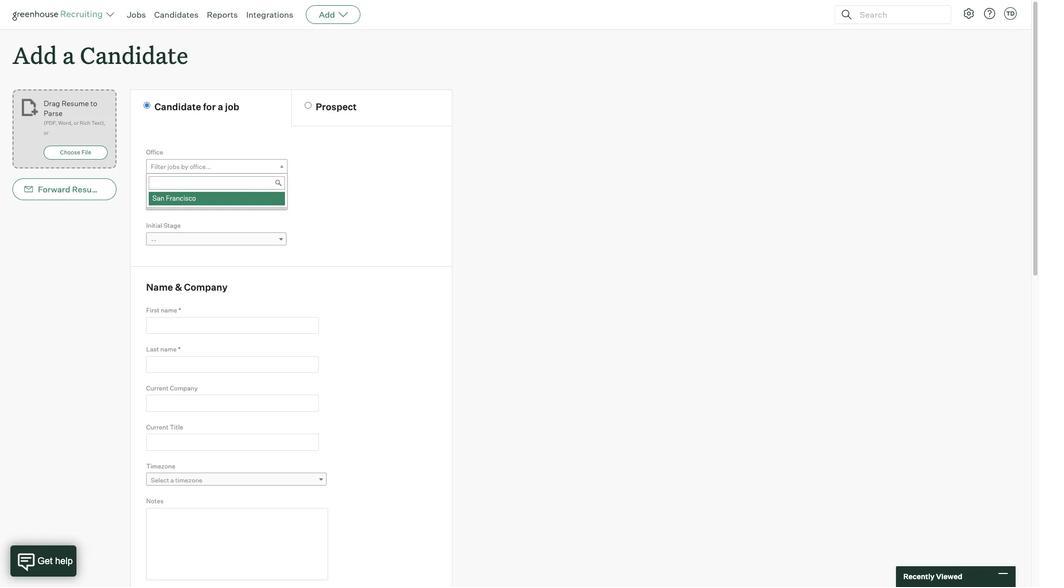 Task type: locate. For each thing, give the bounding box(es) containing it.
current left title
[[146, 424, 169, 431]]

1 vertical spatial or
[[44, 130, 49, 136]]

filter jobs by office...
[[151, 163, 212, 171]]

a inside "link"
[[171, 199, 174, 207]]

0 vertical spatial or
[[74, 120, 79, 126]]

drag
[[44, 99, 60, 108]]

0 vertical spatial add
[[319, 9, 335, 20]]

1 vertical spatial name
[[160, 346, 177, 353]]

name
[[146, 281, 173, 293]]

1 horizontal spatial or
[[74, 120, 79, 126]]

1 vertical spatial current
[[146, 424, 169, 431]]

Prospect radio
[[305, 102, 312, 109]]

viewed
[[937, 573, 963, 581]]

Search text field
[[858, 7, 942, 22]]

1 current from the top
[[146, 385, 169, 392]]

select inside "link"
[[151, 199, 169, 207]]

2 current from the top
[[146, 424, 169, 431]]

Notes text field
[[146, 508, 328, 581]]

a left timezone
[[171, 477, 174, 485]]

(pdf,
[[44, 120, 57, 126]]

candidate right candidate for a job option
[[154, 101, 201, 113]]

0 vertical spatial select
[[151, 199, 169, 207]]

add for add a candidate
[[12, 40, 57, 70]]

0 vertical spatial resume
[[62, 99, 89, 108]]

company right &
[[184, 281, 228, 293]]

name right first
[[161, 307, 177, 314]]

rich
[[80, 120, 90, 126]]

1 horizontal spatial add
[[319, 9, 335, 20]]

san francisco option
[[149, 192, 285, 206]]

resume for drag
[[62, 99, 89, 108]]

* right job
[[159, 185, 161, 193]]

select down timezone
[[151, 477, 169, 485]]

None text field
[[149, 176, 285, 190], [146, 317, 319, 334], [146, 395, 319, 412], [146, 434, 319, 451], [149, 176, 285, 190], [146, 317, 319, 334], [146, 395, 319, 412], [146, 434, 319, 451]]

company up title
[[170, 385, 198, 392]]

current title
[[146, 424, 183, 431]]

1 vertical spatial add
[[12, 40, 57, 70]]

1 vertical spatial candidate
[[154, 101, 201, 113]]

add for add
[[319, 9, 335, 20]]

* down &
[[179, 307, 181, 314]]

choose file
[[60, 149, 91, 156]]

0 vertical spatial current
[[146, 385, 169, 392]]

-
[[151, 236, 154, 244], [154, 236, 157, 244]]

job *
[[146, 185, 161, 193]]

resume inside the drag resume to parse (pdf, word, or rich text), or
[[62, 99, 89, 108]]

1 vertical spatial company
[[170, 385, 198, 392]]

greenhouse recruiting image
[[12, 8, 106, 21]]

jobs link
[[127, 9, 146, 20]]

name & company
[[146, 281, 228, 293]]

parse
[[44, 109, 63, 118]]

name
[[161, 307, 177, 314], [160, 346, 177, 353]]

current down last at the left
[[146, 385, 169, 392]]

first name *
[[146, 307, 181, 314]]

None text field
[[146, 356, 319, 373]]

or left 'rich'
[[74, 120, 79, 126]]

&
[[175, 281, 182, 293]]

0 horizontal spatial or
[[44, 130, 49, 136]]

1 select from the top
[[151, 199, 169, 207]]

1 vertical spatial *
[[179, 307, 181, 314]]

*
[[159, 185, 161, 193], [179, 307, 181, 314], [178, 346, 181, 353]]

recently viewed
[[904, 573, 963, 581]]

candidates link
[[154, 9, 199, 20]]

add a candidate
[[12, 40, 188, 70]]

configure image
[[963, 7, 976, 20]]

initial
[[146, 222, 162, 230]]

* for first name *
[[179, 307, 181, 314]]

candidate
[[80, 40, 188, 70], [154, 101, 201, 113]]

current company
[[146, 385, 198, 392]]

timezone
[[146, 463, 175, 470]]

or
[[74, 120, 79, 126], [44, 130, 49, 136]]

add
[[319, 9, 335, 20], [12, 40, 57, 70]]

forward resume via email
[[38, 184, 141, 195]]

select
[[151, 199, 169, 207], [151, 477, 169, 485]]

filter jobs by office... link
[[146, 159, 288, 174]]

td button
[[1003, 5, 1020, 22]]

1 vertical spatial resume
[[72, 184, 104, 195]]

add inside popup button
[[319, 9, 335, 20]]

* right last at the left
[[178, 346, 181, 353]]

current
[[146, 385, 169, 392], [146, 424, 169, 431]]

resume left to
[[62, 99, 89, 108]]

name right last at the left
[[160, 346, 177, 353]]

reports
[[207, 9, 238, 20]]

2 vertical spatial *
[[178, 346, 181, 353]]

2 select from the top
[[151, 477, 169, 485]]

current for current title
[[146, 424, 169, 431]]

san francisco list box
[[147, 192, 285, 206]]

resume left via
[[72, 184, 104, 195]]

to
[[91, 99, 97, 108]]

resume
[[62, 99, 89, 108], [72, 184, 104, 195]]

integrations link
[[246, 9, 294, 20]]

company
[[184, 281, 228, 293], [170, 385, 198, 392]]

office...
[[190, 163, 212, 171]]

jobs
[[127, 9, 146, 20]]

0 vertical spatial name
[[161, 307, 177, 314]]

0 horizontal spatial add
[[12, 40, 57, 70]]

a down greenhouse recruiting image
[[62, 40, 75, 70]]

candidate down jobs
[[80, 40, 188, 70]]

reports link
[[207, 9, 238, 20]]

a right for
[[218, 101, 223, 113]]

file
[[82, 149, 91, 156]]

a
[[62, 40, 75, 70], [218, 101, 223, 113], [171, 199, 174, 207], [171, 477, 174, 485]]

or down (pdf,
[[44, 130, 49, 136]]

filter
[[151, 163, 166, 171]]

select down job *
[[151, 199, 169, 207]]

a for job...
[[171, 199, 174, 207]]

td
[[1007, 10, 1015, 17]]

for
[[203, 101, 216, 113]]

resume inside button
[[72, 184, 104, 195]]

1 vertical spatial select
[[151, 477, 169, 485]]

current for current company
[[146, 385, 169, 392]]

a left job...
[[171, 199, 174, 207]]



Task type: describe. For each thing, give the bounding box(es) containing it.
select for select a timezone
[[151, 477, 169, 485]]

prospect
[[316, 101, 357, 113]]

forward
[[38, 184, 70, 195]]

select a job... link
[[146, 196, 288, 211]]

Candidate for a job radio
[[144, 102, 150, 109]]

job...
[[175, 199, 190, 207]]

job
[[146, 185, 157, 193]]

1 - from the left
[[151, 236, 154, 244]]

add button
[[306, 5, 361, 24]]

first
[[146, 307, 160, 314]]

drag resume to parse (pdf, word, or rich text), or
[[44, 99, 105, 136]]

0 vertical spatial candidate
[[80, 40, 188, 70]]

select a timezone link
[[146, 473, 327, 488]]

candidate for a job
[[154, 101, 239, 113]]

san
[[152, 194, 164, 202]]

integrations
[[246, 9, 294, 20]]

email
[[119, 184, 141, 195]]

0 vertical spatial company
[[184, 281, 228, 293]]

* for last name *
[[178, 346, 181, 353]]

select a job...
[[151, 199, 190, 207]]

resume for forward
[[72, 184, 104, 195]]

last
[[146, 346, 159, 353]]

by
[[181, 163, 188, 171]]

text),
[[91, 120, 105, 126]]

select for select a job...
[[151, 199, 169, 207]]

notes
[[146, 498, 164, 505]]

last name *
[[146, 346, 181, 353]]

san francisco
[[152, 194, 196, 202]]

word,
[[58, 120, 73, 126]]

td button
[[1005, 7, 1017, 20]]

-- link
[[146, 232, 287, 248]]

0 vertical spatial *
[[159, 185, 161, 193]]

2 - from the left
[[154, 236, 157, 244]]

select a timezone
[[151, 477, 203, 485]]

job
[[225, 101, 239, 113]]

a for timezone
[[171, 477, 174, 485]]

stage
[[164, 222, 181, 230]]

initial stage
[[146, 222, 181, 230]]

office
[[146, 148, 163, 156]]

francisco
[[166, 194, 196, 202]]

title
[[170, 424, 183, 431]]

jobs
[[168, 163, 180, 171]]

name for last
[[160, 346, 177, 353]]

--
[[151, 236, 157, 244]]

candidates
[[154, 9, 199, 20]]

choose
[[60, 149, 80, 156]]

timezone
[[175, 477, 203, 485]]

forward resume via email button
[[12, 179, 141, 200]]

via
[[106, 184, 117, 195]]

recently
[[904, 573, 935, 581]]

name for first
[[161, 307, 177, 314]]

a for candidate
[[62, 40, 75, 70]]



